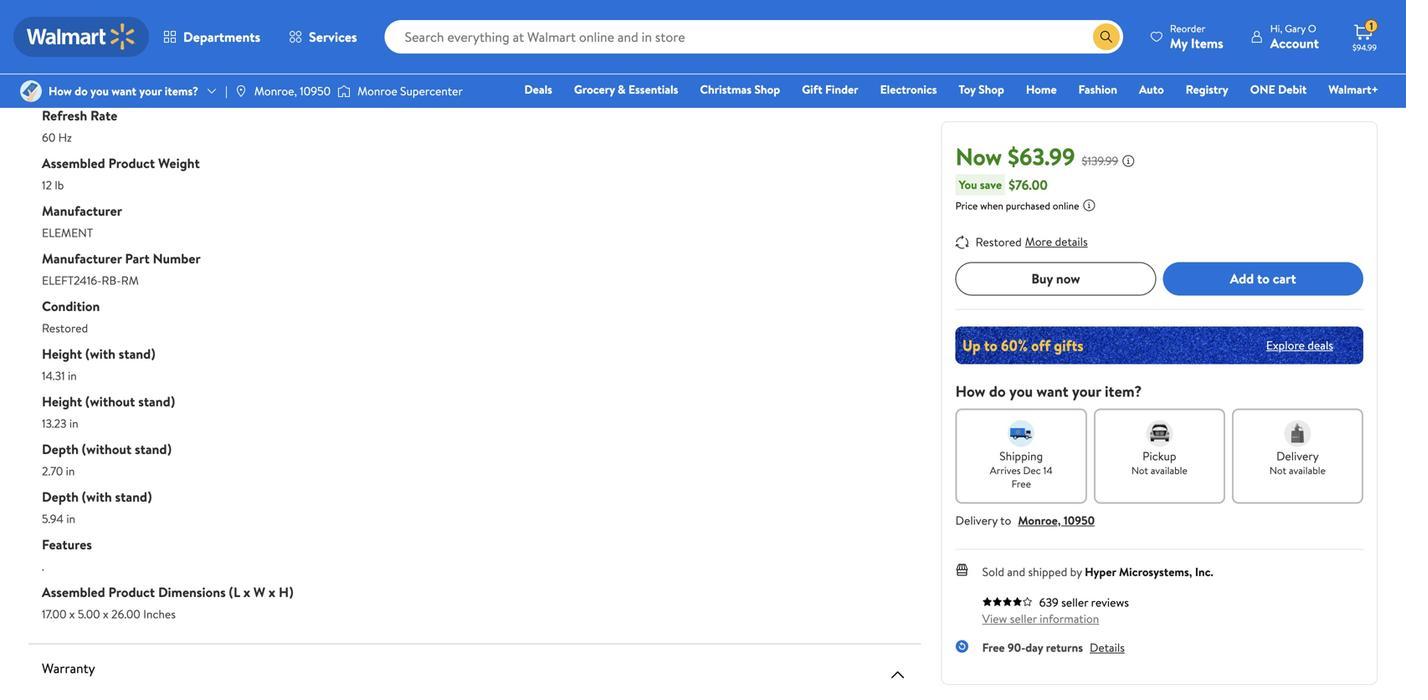 Task type: vqa. For each thing, say whether or not it's contained in the screenshot.
1 on the right top of the page
yes



Task type: locate. For each thing, give the bounding box(es) containing it.
your
[[139, 83, 162, 99], [1072, 381, 1102, 402]]

height up 14.31 in the left of the page
[[42, 345, 82, 363]]

pickup
[[1143, 448, 1177, 464]]

to inside button
[[1257, 270, 1270, 288]]

0 horizontal spatial restored
[[42, 320, 88, 337]]

depth up 2.70
[[42, 440, 79, 459]]

0 vertical spatial assembled
[[42, 154, 105, 172]]

free down shipping
[[1012, 477, 1031, 491]]

items
[[1191, 34, 1224, 52]]

0 vertical spatial 10950
[[300, 83, 331, 99]]

refresh
[[42, 106, 87, 125]]

view seller information link
[[983, 611, 1100, 627]]

more details
[[1025, 234, 1088, 250]]

seller right 639
[[1062, 595, 1089, 611]]

reorder my items
[[1170, 21, 1224, 52]]

how for how do you want your items?
[[49, 83, 72, 99]]

0 vertical spatial delivery
[[1277, 448, 1319, 464]]

fashion link
[[1071, 80, 1125, 98]]

delivery down the intent image for delivery
[[1277, 448, 1319, 464]]

one
[[1251, 81, 1276, 98]]

dimensions
[[158, 584, 226, 602]]

manufacturer up eleft2416-
[[42, 249, 122, 268]]

0 vertical spatial height
[[42, 345, 82, 363]]

your for items?
[[139, 83, 162, 99]]

$76.00
[[1009, 176, 1048, 194]]

1 horizontal spatial  image
[[234, 85, 248, 98]]

1 horizontal spatial want
[[1037, 381, 1069, 402]]

shop right christmas on the top
[[755, 81, 780, 98]]

manufacturer
[[42, 202, 122, 220], [42, 249, 122, 268]]

gary
[[1285, 21, 1306, 36]]

x
[[244, 584, 250, 602], [269, 584, 276, 602], [69, 607, 75, 623], [103, 607, 109, 623]]

technology
[[87, 59, 153, 77]]

christmas
[[700, 81, 752, 98]]

1 horizontal spatial monroe,
[[1018, 513, 1061, 529]]

0 horizontal spatial delivery
[[956, 513, 998, 529]]

1 horizontal spatial restored
[[976, 234, 1022, 250]]

delivery up sold
[[956, 513, 998, 529]]

available inside pickup not available
[[1151, 464, 1188, 478]]

1 vertical spatial 10950
[[1064, 513, 1095, 529]]

1 vertical spatial restored
[[42, 320, 88, 337]]

1 not from the left
[[1132, 464, 1149, 478]]

auto link
[[1132, 80, 1172, 98]]

you up rate
[[90, 83, 109, 99]]

1 vertical spatial to
[[1001, 513, 1012, 529]]

(without
[[85, 393, 135, 411], [82, 440, 132, 459]]

1 horizontal spatial to
[[1257, 270, 1270, 288]]

1 vertical spatial manufacturer
[[42, 249, 122, 268]]

do up shipping
[[989, 381, 1006, 402]]

you
[[959, 176, 977, 193]]

departments button
[[149, 17, 275, 57]]

view
[[983, 611, 1007, 627]]

seller
[[1062, 595, 1089, 611], [1010, 611, 1037, 627]]

0 horizontal spatial available
[[1151, 464, 1188, 478]]

your for item?
[[1072, 381, 1102, 402]]

delivery for to
[[956, 513, 998, 529]]

shop for toy shop
[[979, 81, 1005, 98]]

0 vertical spatial you
[[90, 83, 109, 99]]

hz
[[58, 129, 72, 146]]

how for how do you want your item?
[[956, 381, 986, 402]]

639 seller reviews
[[1040, 595, 1129, 611]]

legal information image
[[1083, 199, 1096, 212]]

depth up 5.94
[[42, 488, 79, 507]]

0 horizontal spatial your
[[139, 83, 162, 99]]

view seller information
[[983, 611, 1100, 627]]

sold
[[983, 564, 1005, 580]]

depth
[[42, 440, 79, 459], [42, 488, 79, 507]]

1 vertical spatial depth
[[42, 488, 79, 507]]

cart
[[1273, 270, 1297, 288]]

1 horizontal spatial do
[[989, 381, 1006, 402]]

want for item?
[[1037, 381, 1069, 402]]

arrives
[[990, 464, 1021, 478]]

0 vertical spatial (without
[[85, 393, 135, 411]]

10950 down services dropdown button
[[300, 83, 331, 99]]

do for how do you want your item?
[[989, 381, 1006, 402]]

0 horizontal spatial you
[[90, 83, 109, 99]]

home link
[[1019, 80, 1065, 98]]

0 vertical spatial product
[[108, 154, 155, 172]]

1 vertical spatial want
[[1037, 381, 1069, 402]]

0 horizontal spatial 10950
[[300, 83, 331, 99]]

0 vertical spatial (with
[[85, 345, 115, 363]]

 image
[[20, 80, 42, 102], [234, 85, 248, 98]]

 image for monroe, 10950
[[234, 85, 248, 98]]

0 vertical spatial manufacturer
[[42, 202, 122, 220]]

intent image for pickup image
[[1146, 420, 1173, 447]]

assembled up 5.00
[[42, 584, 105, 602]]

1 vertical spatial product
[[108, 584, 155, 602]]

2 height from the top
[[42, 393, 82, 411]]

more
[[1025, 234, 1052, 250]]

restored down condition
[[42, 320, 88, 337]]

your left items?
[[139, 83, 162, 99]]

one debit link
[[1243, 80, 1315, 98]]

2 available from the left
[[1289, 464, 1326, 478]]

restored inside "resolution 720p display technology led refresh rate 60 hz assembled product weight 12 lb manufacturer element manufacturer part number eleft2416-rb-rm condition restored height (with stand) 14.31 in height (without stand) 13.23 in depth (without stand) 2.70 in depth (with stand) 5.94 in features . assembled product dimensions (l x w x h) 17.00 x 5.00 x 26.00 inches"
[[42, 320, 88, 337]]

&
[[618, 81, 626, 98]]

0 horizontal spatial free
[[983, 640, 1005, 656]]

1 horizontal spatial delivery
[[1277, 448, 1319, 464]]

not inside pickup not available
[[1132, 464, 1149, 478]]

1 vertical spatial your
[[1072, 381, 1102, 402]]

0 vertical spatial how
[[49, 83, 72, 99]]

not inside the delivery not available
[[1270, 464, 1287, 478]]

weight
[[158, 154, 200, 172]]

sold and shipped by hyper microsystems, inc.
[[983, 564, 1214, 580]]

0 horizontal spatial not
[[1132, 464, 1149, 478]]

1 shop from the left
[[755, 81, 780, 98]]

2 not from the left
[[1270, 464, 1287, 478]]

0 vertical spatial your
[[139, 83, 162, 99]]

1 vertical spatial how
[[956, 381, 986, 402]]

to down arrives
[[1001, 513, 1012, 529]]

services
[[309, 28, 357, 46]]

free inside shipping arrives dec 14 free
[[1012, 477, 1031, 491]]

shop
[[755, 81, 780, 98], [979, 81, 1005, 98]]

stand)
[[119, 345, 155, 363], [138, 393, 175, 411], [135, 440, 172, 459], [115, 488, 152, 507]]

monroe, down dec
[[1018, 513, 1061, 529]]

0 horizontal spatial to
[[1001, 513, 1012, 529]]

now $63.99
[[956, 140, 1075, 173]]

available for delivery
[[1289, 464, 1326, 478]]

do for how do you want your items?
[[75, 83, 88, 99]]

0 horizontal spatial how
[[49, 83, 72, 99]]

1 horizontal spatial you
[[1010, 381, 1033, 402]]

not down the intent image for delivery
[[1270, 464, 1287, 478]]

shop right toy
[[979, 81, 1005, 98]]

0 horizontal spatial  image
[[20, 80, 42, 102]]

you
[[90, 83, 109, 99], [1010, 381, 1033, 402]]

now
[[1056, 270, 1081, 288]]

1 horizontal spatial your
[[1072, 381, 1102, 402]]

1 vertical spatial free
[[983, 640, 1005, 656]]

intent image for shipping image
[[1008, 420, 1035, 447]]

supercenter
[[400, 83, 463, 99]]

available inside the delivery not available
[[1289, 464, 1326, 478]]

2 assembled from the top
[[42, 584, 105, 602]]

monroe, right | in the left of the page
[[254, 83, 297, 99]]

(with up "features"
[[82, 488, 112, 507]]

reviews
[[1091, 595, 1129, 611]]

1 vertical spatial do
[[989, 381, 1006, 402]]

in
[[68, 368, 77, 384], [69, 416, 78, 432], [66, 463, 75, 480], [66, 511, 75, 527]]

1 available from the left
[[1151, 464, 1188, 478]]

details
[[1055, 234, 1088, 250]]

rate
[[90, 106, 118, 125]]

1 horizontal spatial shop
[[979, 81, 1005, 98]]

delivery not available
[[1270, 448, 1326, 478]]

price when purchased online
[[956, 199, 1079, 213]]

 image left led
[[20, 80, 42, 102]]

to left cart in the top of the page
[[1257, 270, 1270, 288]]

free left 90-
[[983, 640, 1005, 656]]

product left weight
[[108, 154, 155, 172]]

monroe,
[[254, 83, 297, 99], [1018, 513, 1061, 529]]

registry link
[[1179, 80, 1236, 98]]

1 vertical spatial height
[[42, 393, 82, 411]]

resolution
[[42, 11, 104, 29]]

assembled up 'lb'
[[42, 154, 105, 172]]

 image right | in the left of the page
[[234, 85, 248, 98]]

deals
[[1308, 337, 1334, 354]]

available down intent image for pickup
[[1151, 464, 1188, 478]]

save
[[980, 176, 1002, 193]]

deals
[[524, 81, 553, 98]]

1 horizontal spatial seller
[[1062, 595, 1089, 611]]

10950 up by
[[1064, 513, 1095, 529]]

more details button
[[1025, 229, 1088, 256]]

0 horizontal spatial shop
[[755, 81, 780, 98]]

intent image for delivery image
[[1285, 420, 1311, 447]]

0 vertical spatial depth
[[42, 440, 79, 459]]

in right 2.70
[[66, 463, 75, 480]]

1 vertical spatial delivery
[[956, 513, 998, 529]]

0 horizontal spatial do
[[75, 83, 88, 99]]

1 vertical spatial you
[[1010, 381, 1033, 402]]

1 horizontal spatial free
[[1012, 477, 1031, 491]]

pickup not available
[[1132, 448, 1188, 478]]

2 shop from the left
[[979, 81, 1005, 98]]

0 horizontal spatial want
[[112, 83, 136, 99]]

14
[[1044, 464, 1053, 478]]

$139.99
[[1082, 153, 1119, 169]]

walmart+
[[1329, 81, 1379, 98]]

0 horizontal spatial seller
[[1010, 611, 1037, 627]]

1 horizontal spatial available
[[1289, 464, 1326, 478]]

0 vertical spatial do
[[75, 83, 88, 99]]

online
[[1053, 199, 1079, 213]]

 image
[[338, 83, 351, 100]]

want down the technology
[[112, 83, 136, 99]]

(with
[[85, 345, 115, 363], [82, 488, 112, 507]]

1 vertical spatial assembled
[[42, 584, 105, 602]]

0 vertical spatial to
[[1257, 270, 1270, 288]]

do right led
[[75, 83, 88, 99]]

free
[[1012, 477, 1031, 491], [983, 640, 1005, 656]]

delivery inside the delivery not available
[[1277, 448, 1319, 464]]

(with down condition
[[85, 345, 115, 363]]

3.8592 stars out of 5, based on 639 seller reviews element
[[983, 597, 1033, 607]]

christmas shop link
[[693, 80, 788, 98]]

1 horizontal spatial how
[[956, 381, 986, 402]]

you for how do you want your items?
[[90, 83, 109, 99]]

seller down 3.8592 stars out of 5, based on 639 seller reviews element
[[1010, 611, 1037, 627]]

1 horizontal spatial not
[[1270, 464, 1287, 478]]

height up 13.23
[[42, 393, 82, 411]]

0 horizontal spatial monroe,
[[254, 83, 297, 99]]

product up 26.00
[[108, 584, 155, 602]]

purchased
[[1006, 199, 1051, 213]]

available down the intent image for delivery
[[1289, 464, 1326, 478]]

product
[[108, 154, 155, 172], [108, 584, 155, 602]]

you up intent image for shipping
[[1010, 381, 1033, 402]]

10950
[[300, 83, 331, 99], [1064, 513, 1095, 529]]

want left the item?
[[1037, 381, 1069, 402]]

manufacturer up element
[[42, 202, 122, 220]]

restored down when
[[976, 234, 1022, 250]]

when
[[981, 199, 1004, 213]]

gift finder link
[[795, 80, 866, 98]]

delivery for not
[[1277, 448, 1319, 464]]

your left the item?
[[1072, 381, 1102, 402]]

delivery
[[1277, 448, 1319, 464], [956, 513, 998, 529]]

1 horizontal spatial 10950
[[1064, 513, 1095, 529]]

1 product from the top
[[108, 154, 155, 172]]

learn more about strikethrough prices image
[[1122, 154, 1135, 168]]

90-
[[1008, 640, 1026, 656]]

0 vertical spatial want
[[112, 83, 136, 99]]

not down intent image for pickup
[[1132, 464, 1149, 478]]

grocery
[[574, 81, 615, 98]]

seller for 639
[[1062, 595, 1089, 611]]

0 vertical spatial free
[[1012, 477, 1031, 491]]



Task type: describe. For each thing, give the bounding box(es) containing it.
number
[[153, 249, 201, 268]]

home
[[1026, 81, 1057, 98]]

add to cart button
[[1163, 262, 1364, 296]]

5.00
[[78, 607, 100, 623]]

5.94
[[42, 511, 64, 527]]

o
[[1308, 21, 1317, 36]]

up to sixty percent off deals. shop now. image
[[956, 327, 1364, 364]]

item?
[[1105, 381, 1142, 402]]

0 vertical spatial restored
[[976, 234, 1022, 250]]

by
[[1070, 564, 1082, 580]]

gift finder
[[802, 81, 859, 98]]

auto
[[1139, 81, 1164, 98]]

account
[[1271, 34, 1319, 52]]

resolution 720p display technology led refresh rate 60 hz assembled product weight 12 lb manufacturer element manufacturer part number eleft2416-rb-rm condition restored height (with stand) 14.31 in height (without stand) 13.23 in depth (without stand) 2.70 in depth (with stand) 5.94 in features . assembled product dimensions (l x w x h) 17.00 x 5.00 x 26.00 inches
[[42, 11, 293, 623]]

2 depth from the top
[[42, 488, 79, 507]]

1 assembled from the top
[[42, 154, 105, 172]]

639
[[1040, 595, 1059, 611]]

want for items?
[[112, 83, 136, 99]]

seller for view
[[1010, 611, 1037, 627]]

12
[[42, 177, 52, 193]]

26.00
[[111, 607, 140, 623]]

w
[[254, 584, 265, 602]]

shop for christmas shop
[[755, 81, 780, 98]]

explore deals link
[[1260, 331, 1340, 360]]

electronics link
[[873, 80, 945, 98]]

rb-
[[102, 273, 121, 289]]

you for how do you want your item?
[[1010, 381, 1033, 402]]

search icon image
[[1100, 30, 1113, 44]]

13.23
[[42, 416, 67, 432]]

 image for how do you want your items?
[[20, 80, 42, 102]]

$63.99
[[1008, 140, 1075, 173]]

explore deals
[[1267, 337, 1334, 354]]

delivery to monroe, 10950
[[956, 513, 1095, 529]]

1 manufacturer from the top
[[42, 202, 122, 220]]

buy
[[1032, 270, 1053, 288]]

Walmart Site-Wide search field
[[385, 20, 1123, 54]]

microsystems,
[[1119, 564, 1193, 580]]

reorder
[[1170, 21, 1206, 36]]

free 90-day returns details
[[983, 640, 1125, 656]]

in right 5.94
[[66, 511, 75, 527]]

1 vertical spatial (without
[[82, 440, 132, 459]]

|
[[225, 83, 228, 99]]

x right (l
[[244, 584, 250, 602]]

registry
[[1186, 81, 1229, 98]]

condition
[[42, 297, 100, 316]]

hi,
[[1271, 21, 1283, 36]]

lb
[[55, 177, 64, 193]]

.
[[42, 559, 44, 575]]

1 vertical spatial (with
[[82, 488, 112, 507]]

departments
[[183, 28, 260, 46]]

day
[[1026, 640, 1044, 656]]

hyper
[[1085, 564, 1117, 580]]

add
[[1230, 270, 1254, 288]]

Search search field
[[385, 20, 1123, 54]]

price
[[956, 199, 978, 213]]

electronics
[[880, 81, 937, 98]]

$94.99
[[1353, 42, 1377, 53]]

inc.
[[1195, 564, 1214, 580]]

x right w
[[269, 584, 276, 602]]

in right 13.23
[[69, 416, 78, 432]]

shipped
[[1029, 564, 1068, 580]]

rm
[[121, 273, 139, 289]]

1 height from the top
[[42, 345, 82, 363]]

details
[[1090, 640, 1125, 656]]

in right 14.31 in the left of the page
[[68, 368, 77, 384]]

finder
[[825, 81, 859, 98]]

grocery & essentials link
[[567, 80, 686, 98]]

60
[[42, 129, 56, 146]]

deals link
[[517, 80, 560, 98]]

2.70
[[42, 463, 63, 480]]

details button
[[1090, 640, 1125, 656]]

2 product from the top
[[108, 584, 155, 602]]

eleft2416-
[[42, 273, 102, 289]]

inches
[[143, 607, 176, 623]]

available for pickup
[[1151, 464, 1188, 478]]

information
[[1040, 611, 1100, 627]]

toy shop
[[959, 81, 1005, 98]]

part
[[125, 249, 150, 268]]

shipping
[[1000, 448, 1043, 464]]

warranty
[[42, 660, 95, 678]]

explore
[[1267, 337, 1305, 354]]

walmart image
[[27, 23, 136, 50]]

buy now button
[[956, 262, 1156, 296]]

dec
[[1023, 464, 1041, 478]]

monroe, 10950 button
[[1018, 513, 1095, 529]]

how do you want your item?
[[956, 381, 1142, 402]]

grocery & essentials
[[574, 81, 678, 98]]

to for delivery
[[1001, 513, 1012, 529]]

x left 5.00
[[69, 607, 75, 623]]

not for delivery
[[1270, 464, 1287, 478]]

2 manufacturer from the top
[[42, 249, 122, 268]]

1 vertical spatial monroe,
[[1018, 513, 1061, 529]]

1 depth from the top
[[42, 440, 79, 459]]

to for add
[[1257, 270, 1270, 288]]

17.00
[[42, 607, 67, 623]]

0 vertical spatial monroe,
[[254, 83, 297, 99]]

walmart+ link
[[1321, 80, 1386, 98]]

x right 5.00
[[103, 607, 109, 623]]

h)
[[279, 584, 293, 602]]

not for pickup
[[1132, 464, 1149, 478]]

one debit
[[1251, 81, 1307, 98]]

christmas shop
[[700, 81, 780, 98]]

warranty image
[[888, 666, 908, 686]]

display
[[42, 59, 84, 77]]



